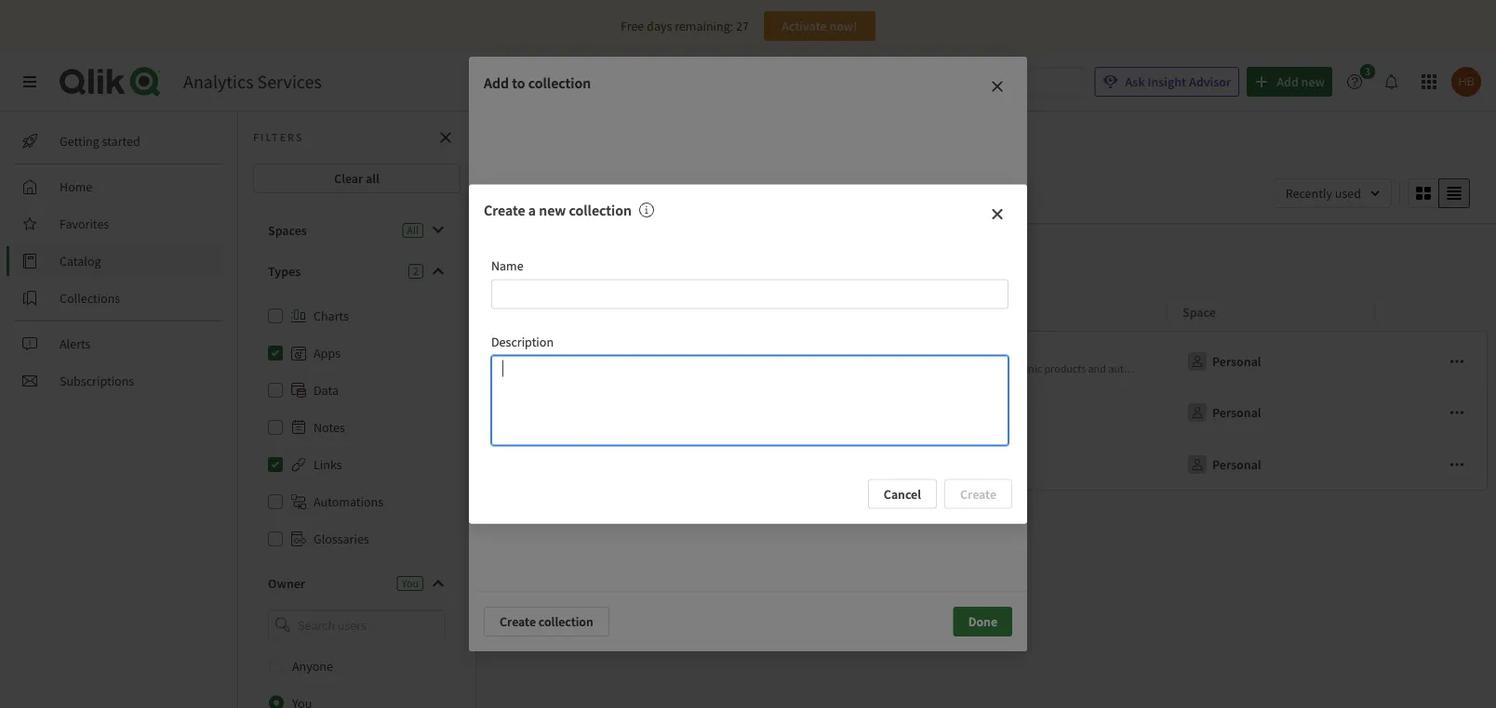 Task type: vqa. For each thing, say whether or not it's contained in the screenshot.
3rd Personal Cell from the bottom of the page
yes



Task type: locate. For each thing, give the bounding box(es) containing it.
from
[[670, 362, 693, 376], [1417, 362, 1439, 376]]

personal cell for 1st cell from the bottom
[[1168, 439, 1376, 491]]

cancel button
[[868, 480, 937, 509]]

2 vertical spatial personal
[[1212, 457, 1261, 474]]

a left the bw
[[1441, 362, 1447, 376]]

in
[[985, 362, 993, 376]]

data
[[1361, 362, 1382, 376]]

close image inside create a new collection dialog
[[990, 207, 1005, 222]]

create collection button
[[484, 608, 609, 637]]

links
[[314, 457, 342, 474]]

0 horizontal spatial from
[[670, 362, 693, 376]]

personal button for 1st cell from the bottom's personal cell
[[1183, 450, 1265, 480]]

0 horizontal spatial the
[[820, 362, 837, 376]]

free days remaining: 27
[[621, 18, 749, 34]]

procurement
[[643, 346, 717, 363], [552, 362, 613, 376]]

add
[[484, 74, 509, 92]]

-
[[612, 346, 616, 363]]

1 horizontal spatial and
[[1227, 362, 1244, 376]]

and right 'products'
[[1088, 362, 1106, 376]]

switch view group
[[1408, 179, 1470, 208]]

Search text field
[[787, 67, 1083, 97]]

0 horizontal spatial a
[[528, 201, 536, 220]]

the right etc.
[[1341, 362, 1359, 376]]

application
[[615, 362, 668, 376]]

3 personal button from the top
[[1183, 450, 1265, 480]]

procurement right -
[[643, 346, 717, 363]]

and right "chemicals"
[[1227, 362, 1244, 376]]

activate
[[782, 18, 827, 34]]

2 personal from the top
[[1212, 405, 1261, 421]]

0 vertical spatial to
[[512, 74, 525, 92]]

to right add
[[512, 74, 525, 92]]

cancel
[[884, 486, 921, 503]]

home link
[[15, 172, 223, 202]]

personal cell for 1st cell from the top
[[1168, 331, 1376, 387]]

1 horizontal spatial apps
[[511, 250, 538, 267]]

1 vertical spatial collection
[[569, 201, 632, 220]]

name down create a new collection
[[491, 257, 524, 274]]

1 vertical spatial personal button
[[1183, 398, 1265, 428]]

personal button for personal cell related to 1st cell from the top
[[1183, 347, 1265, 377]]

home
[[60, 179, 92, 195]]

1 vertical spatial create
[[500, 614, 536, 631]]

0 vertical spatial personal
[[1212, 354, 1261, 370]]

apps button
[[499, 243, 561, 274]]

2 personal cell from the top
[[1168, 387, 1376, 439]]

0 vertical spatial name
[[491, 257, 524, 274]]

create collection
[[500, 614, 593, 631]]

apps
[[511, 250, 538, 267], [314, 345, 341, 362]]

sap right -
[[619, 346, 641, 363]]

1 personal from the top
[[1212, 354, 1261, 370]]

description
[[491, 334, 554, 350]]

personal for personal cell corresponding to 2nd cell from the bottom
[[1212, 405, 1261, 421]]

a left new at the left top
[[528, 201, 536, 220]]

create
[[484, 201, 525, 220], [500, 614, 536, 631]]

to
[[512, 74, 525, 92], [1164, 362, 1174, 376]]

days
[[647, 18, 672, 34]]

1 vertical spatial close image
[[990, 207, 1005, 222]]

0 horizontal spatial to
[[512, 74, 525, 92]]

create for create a new collection
[[484, 201, 525, 220]]

to left "chemicals"
[[1164, 362, 1174, 376]]

personal for personal cell related to 1st cell from the top
[[1212, 354, 1261, 370]]

analytics
[[183, 70, 254, 94]]

create inside dialog
[[484, 201, 525, 220]]

all
[[366, 170, 380, 187]]

0 vertical spatial create
[[484, 201, 525, 220]]

1 horizontal spatial to
[[1164, 362, 1174, 376]]

getting started
[[60, 133, 140, 150]]

1 from from the left
[[670, 362, 693, 376]]

2 close image from the top
[[990, 207, 1005, 222]]

add to collection
[[484, 74, 591, 92]]

sap
[[619, 346, 641, 363], [1449, 362, 1468, 376]]

2 personal button from the top
[[1183, 398, 1265, 428]]

personal for 1st cell from the bottom's personal cell
[[1212, 457, 1261, 474]]

0 vertical spatial apps
[[511, 250, 538, 267]]

Content search text field
[[528, 179, 685, 208]]

done button
[[953, 608, 1012, 637]]

create inside "button"
[[500, 614, 536, 631]]

0 vertical spatial close image
[[990, 79, 1005, 94]]

1 horizontal spatial the
[[1341, 362, 1359, 376]]

1 personal cell from the top
[[1168, 331, 1376, 387]]

2 vertical spatial personal button
[[1183, 450, 1265, 480]]

3 cell from the top
[[1376, 439, 1488, 491]]

a left global
[[695, 362, 700, 376]]

personal
[[1212, 354, 1261, 370], [1212, 405, 1261, 421], [1212, 457, 1261, 474]]

now!
[[829, 18, 858, 34]]

Name text field
[[491, 280, 1009, 309]]

apps down create a new collection
[[511, 250, 538, 267]]

personal button
[[1183, 347, 1265, 377], [1183, 398, 1265, 428], [1183, 450, 1265, 480]]

2 and from the left
[[1227, 362, 1244, 376]]

1 close image from the top
[[990, 79, 1005, 94]]

clear all
[[334, 170, 380, 187]]

new
[[539, 201, 566, 220]]

products
[[1044, 362, 1086, 376]]

notes
[[314, 420, 345, 436]]

3 personal from the top
[[1212, 457, 1261, 474]]

holding
[[734, 362, 770, 376]]

personal cell
[[1168, 331, 1376, 387], [1168, 387, 1376, 439], [1168, 439, 1376, 491]]

the left daughter
[[820, 362, 837, 376]]

0 horizontal spatial apps
[[314, 345, 341, 362]]

close image
[[990, 79, 1005, 94], [990, 207, 1005, 222]]

bw
[[1470, 362, 1485, 376]]

from right comes
[[1417, 362, 1439, 376]]

1 vertical spatial to
[[1164, 362, 1174, 376]]

close image inside add to collection dialog
[[990, 79, 1005, 94]]

name up description
[[514, 304, 546, 321]]

sap left the bw
[[1449, 362, 1468, 376]]

cell
[[1376, 331, 1488, 387], [1376, 387, 1488, 439], [1376, 439, 1488, 491]]

procurement right qlik sense app icon
[[552, 362, 613, 376]]

electronic
[[996, 362, 1042, 376]]

close sidebar menu image
[[22, 74, 37, 89]]

analytics services element
[[183, 70, 322, 94]]

demo app - sap procurement procurement application from a global holding company. the daughter companies are active in electronic products and automotive to chemicals and pharmaceutical etc. the data comes from a sap bw sy
[[552, 346, 1496, 376]]

apps up data
[[314, 345, 341, 362]]

3 personal cell from the top
[[1168, 439, 1376, 491]]

the
[[820, 362, 837, 376], [1341, 362, 1359, 376]]

collections link
[[15, 284, 223, 314]]

0 vertical spatial collection
[[528, 74, 591, 92]]

name
[[491, 257, 524, 274], [514, 304, 546, 321]]

1 horizontal spatial from
[[1417, 362, 1439, 376]]

2 vertical spatial collection
[[539, 614, 593, 631]]

ask
[[1125, 74, 1145, 90]]

0 horizontal spatial and
[[1088, 362, 1106, 376]]

subscriptions link
[[15, 367, 223, 396]]

1 personal button from the top
[[1183, 347, 1265, 377]]

2
[[413, 264, 419, 279]]

from left global
[[670, 362, 693, 376]]

1 vertical spatial personal
[[1212, 405, 1261, 421]]

2 from from the left
[[1417, 362, 1439, 376]]

filters
[[253, 130, 304, 145]]

and
[[1088, 362, 1106, 376], [1227, 362, 1244, 376]]

0 vertical spatial personal button
[[1183, 347, 1265, 377]]

1 vertical spatial apps
[[314, 345, 341, 362]]

collection
[[528, 74, 591, 92], [569, 201, 632, 220], [539, 614, 593, 631]]

subscriptions
[[60, 373, 134, 390]]

owner
[[268, 576, 305, 593]]

started
[[102, 133, 140, 150]]

catalog link
[[15, 247, 223, 276]]

favorites link
[[15, 209, 223, 239]]

a
[[528, 201, 536, 220], [695, 362, 700, 376], [1441, 362, 1447, 376]]

name inside create a new collection dialog
[[491, 257, 524, 274]]

app
[[587, 346, 609, 363]]

done
[[968, 614, 997, 631]]

types
[[268, 263, 301, 280]]

remaining:
[[675, 18, 733, 34]]



Task type: describe. For each thing, give the bounding box(es) containing it.
automations
[[314, 494, 383, 511]]

owner option group
[[253, 648, 461, 709]]

demo
[[552, 346, 585, 363]]

activate now!
[[782, 18, 858, 34]]

glossaries
[[314, 531, 369, 548]]

1 and from the left
[[1088, 362, 1106, 376]]

1 horizontal spatial procurement
[[643, 346, 717, 363]]

2 cell from the top
[[1376, 387, 1488, 439]]

1 horizontal spatial sap
[[1449, 362, 1468, 376]]

chemicals
[[1176, 362, 1224, 376]]

catalog
[[60, 253, 101, 270]]

1 vertical spatial name
[[514, 304, 546, 321]]

navigation pane element
[[0, 119, 237, 404]]

create for create collection
[[500, 614, 536, 631]]

free
[[621, 18, 644, 34]]

global
[[703, 362, 732, 376]]

2 the from the left
[[1341, 362, 1359, 376]]

insight
[[1148, 74, 1186, 90]]

0 horizontal spatial procurement
[[552, 362, 613, 376]]

1 cell from the top
[[1376, 331, 1488, 387]]

personal button for personal cell corresponding to 2nd cell from the bottom
[[1183, 398, 1265, 428]]

close image for create a new collection dialog
[[990, 207, 1005, 222]]

to inside dialog
[[512, 74, 525, 92]]

services
[[257, 70, 322, 94]]

2 horizontal spatial a
[[1441, 362, 1447, 376]]

apps inside button
[[511, 250, 538, 267]]

daughter
[[839, 362, 882, 376]]

Description text field
[[491, 356, 1009, 446]]

collection inside "button"
[[539, 614, 593, 631]]

ask insight advisor button
[[1094, 67, 1239, 97]]

1 horizontal spatial a
[[695, 362, 700, 376]]

clear
[[334, 170, 363, 187]]

collection inside dialog
[[569, 201, 632, 220]]

are
[[937, 362, 952, 376]]

alerts
[[60, 336, 91, 353]]

alerts link
[[15, 329, 223, 359]]

space
[[1183, 304, 1216, 321]]

advisor
[[1189, 74, 1231, 90]]

pharmaceutical
[[1247, 362, 1320, 376]]

favorites
[[60, 216, 109, 233]]

etc.
[[1322, 362, 1339, 376]]

add to collection dialog
[[469, 57, 1027, 652]]

comes
[[1384, 362, 1415, 376]]

create a new collection
[[484, 201, 632, 220]]

active
[[955, 362, 982, 376]]

qlik sense app image
[[515, 348, 543, 376]]

anyone
[[292, 658, 333, 675]]

data
[[314, 382, 339, 399]]

a inside dialog
[[528, 201, 536, 220]]

create a new collection dialog
[[469, 185, 1027, 524]]

filters region
[[476, 175, 1496, 223]]

you
[[402, 577, 419, 591]]

getting started link
[[15, 127, 223, 156]]

27
[[736, 18, 749, 34]]

0 horizontal spatial sap
[[619, 346, 641, 363]]

analytics services
[[183, 70, 322, 94]]

activate now! link
[[764, 11, 875, 41]]

to inside "demo app - sap procurement procurement application from a global holding company. the daughter companies are active in electronic products and automotive to chemicals and pharmaceutical etc. the data comes from a sap bw sy"
[[1164, 362, 1174, 376]]

1 the from the left
[[820, 362, 837, 376]]

collections
[[60, 290, 120, 307]]

getting
[[60, 133, 99, 150]]

company.
[[772, 362, 817, 376]]

companies
[[884, 362, 935, 376]]

sy
[[1487, 362, 1496, 376]]

clear all button
[[253, 164, 461, 194]]

personal cell for 2nd cell from the bottom
[[1168, 387, 1376, 439]]

ask insight advisor
[[1125, 74, 1231, 90]]

close image for add to collection dialog
[[990, 79, 1005, 94]]

charts
[[314, 308, 349, 325]]

automotive
[[1108, 362, 1162, 376]]

recently used image
[[1273, 179, 1392, 208]]



